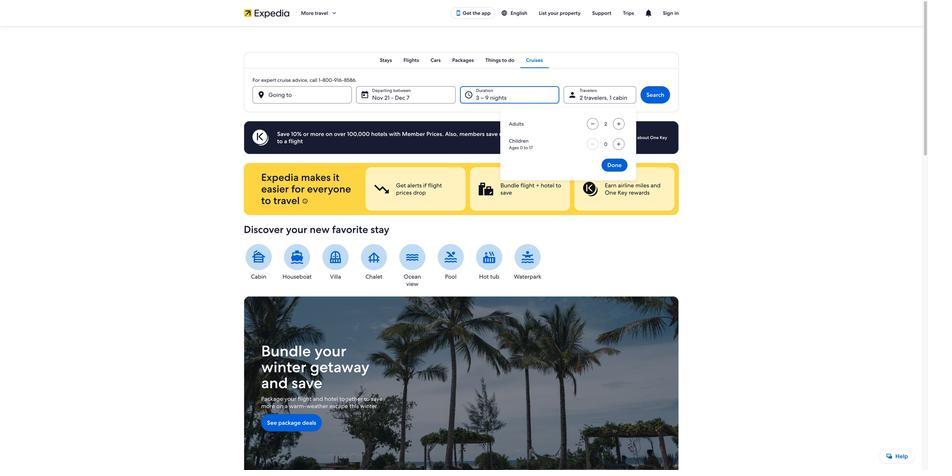 Task type: describe. For each thing, give the bounding box(es) containing it.
list
[[539, 10, 547, 16]]

get the app link
[[451, 7, 495, 19]]

1 vertical spatial and
[[261, 373, 288, 393]]

together
[[340, 395, 363, 403]]

increase the number of adults image
[[615, 121, 623, 127]]

more travel button
[[295, 4, 343, 22]]

trailing image
[[331, 10, 337, 16]]

1-
[[319, 77, 323, 83]]

learn
[[625, 135, 636, 141]]

children
[[509, 138, 529, 144]]

pool button
[[436, 244, 466, 281]]

earn
[[605, 182, 617, 189]]

waterpark button
[[513, 244, 543, 281]]

ages
[[509, 145, 519, 151]]

with
[[389, 130, 401, 138]]

prices
[[396, 189, 412, 197]]

cruise
[[277, 77, 291, 83]]

dec
[[395, 94, 405, 102]]

3
[[476, 94, 479, 102]]

about
[[637, 135, 649, 141]]

trips
[[623, 10, 634, 16]]

1 out of 3 element
[[366, 168, 466, 211]]

ocean
[[404, 273, 421, 281]]

chalet button
[[359, 244, 389, 281]]

deals
[[302, 419, 316, 427]]

to inside the expedia makes it easier for everyone to travel
[[261, 194, 271, 207]]

it
[[333, 171, 340, 184]]

search button
[[641, 86, 670, 104]]

villa button
[[321, 244, 350, 281]]

app
[[482, 10, 491, 16]]

your for list
[[548, 10, 559, 16]]

stays link
[[374, 52, 398, 68]]

easier
[[261, 183, 289, 196]]

hotel inside bundle flight + hotel to save
[[541, 182, 554, 189]]

see
[[267, 419, 277, 427]]

save 10% or more on over 100,000 hotels with member prices. also, members save up to 30% when you add a hotel to a flight
[[277, 130, 586, 145]]

sign in
[[663, 10, 679, 16]]

bundle your winter getaway and save package your flight and hotel together to save more on a warm-weather escape this winter.
[[261, 341, 383, 410]]

bundle flight + hotel to save
[[501, 182, 561, 197]]

more travel
[[301, 10, 328, 16]]

sign
[[663, 10, 673, 16]]

3 – 9 nights
[[476, 94, 507, 102]]

flights
[[404, 57, 419, 63]]

winter
[[261, 357, 306, 377]]

to inside the children ages 0 to 17
[[524, 145, 528, 151]]

21
[[385, 94, 390, 102]]

on inside save 10% or more on over 100,000 hotels with member prices. also, members save up to 30% when you add a hotel to a flight
[[326, 130, 333, 138]]

10%
[[291, 130, 302, 138]]

adults
[[509, 121, 524, 127]]

stays
[[380, 57, 392, 63]]

cruises link
[[520, 52, 549, 68]]

save right the this
[[371, 395, 383, 403]]

more inside bundle your winter getaway and save package your flight and hotel together to save more on a warm-weather escape this winter.
[[261, 403, 275, 410]]

to inside bundle your winter getaway and save package your flight and hotel together to save more on a warm-weather escape this winter.
[[364, 395, 370, 403]]

for
[[253, 77, 260, 83]]

warm-
[[289, 403, 306, 410]]

916-
[[334, 77, 344, 83]]

bundle for your
[[261, 341, 311, 361]]

0
[[520, 145, 523, 151]]

and inside earn airline miles and one key rewards
[[651, 182, 661, 189]]

2 out of 3 element
[[470, 168, 570, 211]]

packages link
[[447, 52, 480, 68]]

3 – 9 nights button
[[460, 86, 559, 104]]

in
[[675, 10, 679, 16]]

discover
[[244, 223, 284, 236]]

add
[[556, 130, 566, 138]]

english button
[[495, 7, 533, 20]]

escape
[[330, 403, 348, 410]]

hotel inside save 10% or more on over 100,000 hotels with member prices. also, members save up to 30% when you add a hotel to a flight
[[572, 130, 586, 138]]

package
[[278, 419, 301, 427]]

when
[[528, 130, 543, 138]]

flight inside bundle flight + hotel to save
[[521, 182, 535, 189]]

travel sale activities deals image
[[244, 297, 679, 471]]

trips link
[[617, 7, 640, 20]]

ocean view
[[404, 273, 421, 288]]

nov
[[372, 94, 383, 102]]

flight inside get alerts if flight prices drop
[[428, 182, 442, 189]]

package
[[261, 395, 283, 403]]

sign in button
[[657, 4, 685, 22]]

for expert cruise advice, call 1-800-916-8586.
[[253, 77, 357, 83]]

this
[[350, 403, 359, 410]]

alerts
[[407, 182, 422, 189]]

travelers,
[[584, 94, 608, 102]]

see package deals
[[267, 419, 316, 427]]

view
[[406, 280, 419, 288]]

or
[[303, 130, 309, 138]]

nov 21 - dec 7 button
[[356, 86, 456, 104]]

things
[[485, 57, 501, 63]]

decrease the number of children image
[[588, 141, 597, 147]]

hot
[[479, 273, 489, 281]]



Task type: vqa. For each thing, say whether or not it's contained in the screenshot.
March 2024 element
no



Task type: locate. For each thing, give the bounding box(es) containing it.
2 vertical spatial and
[[313, 395, 323, 403]]

pool
[[445, 273, 457, 281]]

chalet
[[366, 273, 382, 281]]

1 horizontal spatial hotel
[[541, 182, 554, 189]]

3 out of 3 element
[[575, 168, 675, 211]]

hotel
[[572, 130, 586, 138], [541, 182, 554, 189], [325, 395, 338, 403]]

packages
[[452, 57, 474, 63]]

more right the or
[[310, 130, 324, 138]]

winter.
[[360, 403, 378, 410]]

to right +
[[556, 182, 561, 189]]

flight up deals on the bottom left of page
[[298, 395, 312, 403]]

to left do
[[502, 57, 507, 63]]

to inside bundle flight + hotel to save
[[556, 182, 561, 189]]

travel inside dropdown button
[[315, 10, 328, 16]]

1 vertical spatial key
[[618, 189, 628, 197]]

decrease the number of adults image
[[588, 121, 597, 127]]

flight
[[289, 138, 303, 145], [428, 182, 442, 189], [521, 182, 535, 189], [298, 395, 312, 403]]

get alerts if flight prices drop
[[396, 182, 442, 197]]

to down expedia
[[261, 194, 271, 207]]

flight right if
[[428, 182, 442, 189]]

hotel inside bundle your winter getaway and save package your flight and hotel together to save more on a warm-weather escape this winter.
[[325, 395, 338, 403]]

2 horizontal spatial and
[[651, 182, 661, 189]]

and
[[651, 182, 661, 189], [261, 373, 288, 393], [313, 395, 323, 403]]

key right about at the right top
[[660, 135, 667, 141]]

hotel right +
[[541, 182, 554, 189]]

you
[[544, 130, 554, 138]]

1 horizontal spatial more
[[310, 130, 324, 138]]

miles
[[636, 182, 649, 189]]

0 horizontal spatial travel
[[273, 194, 300, 207]]

0 vertical spatial one
[[650, 135, 659, 141]]

more up see
[[261, 403, 275, 410]]

bundle for flight
[[501, 182, 519, 189]]

one right about at the right top
[[650, 135, 659, 141]]

save up warm-
[[292, 373, 322, 393]]

2 travelers, 1 cabin button
[[564, 86, 636, 104]]

for
[[291, 183, 305, 196]]

up
[[499, 130, 506, 138]]

over
[[334, 130, 346, 138]]

to right the this
[[364, 395, 370, 403]]

small image
[[501, 10, 508, 16]]

travel left xsmall image
[[273, 194, 300, 207]]

-
[[391, 94, 394, 102]]

airline
[[618, 182, 634, 189]]

flights link
[[398, 52, 425, 68]]

makes
[[301, 171, 331, 184]]

cabin button
[[244, 244, 274, 281]]

30%
[[515, 130, 527, 138]]

one left airline
[[605, 189, 616, 197]]

stay
[[371, 223, 389, 236]]

0 horizontal spatial get
[[396, 182, 406, 189]]

nights
[[490, 94, 507, 102]]

done button
[[602, 159, 628, 172]]

the
[[473, 10, 480, 16]]

flight left +
[[521, 182, 535, 189]]

2 travelers, 1 cabin
[[580, 94, 627, 102]]

cars
[[431, 57, 441, 63]]

villa
[[330, 273, 341, 281]]

expert
[[261, 77, 276, 83]]

0 vertical spatial on
[[326, 130, 333, 138]]

bundle inside bundle your winter getaway and save package your flight and hotel together to save more on a warm-weather escape this winter.
[[261, 341, 311, 361]]

travel inside the expedia makes it easier for everyone to travel
[[273, 194, 300, 207]]

bundle inside bundle flight + hotel to save
[[501, 182, 519, 189]]

your for discover
[[286, 223, 307, 236]]

1 horizontal spatial key
[[660, 135, 667, 141]]

call
[[310, 77, 317, 83]]

tub
[[490, 273, 499, 281]]

0 horizontal spatial and
[[261, 373, 288, 393]]

get left alerts
[[396, 182, 406, 189]]

8586.
[[344, 77, 357, 83]]

7
[[407, 94, 410, 102]]

expedia logo image
[[244, 8, 290, 18]]

1 vertical spatial travel
[[273, 194, 300, 207]]

list your property
[[539, 10, 581, 16]]

member
[[402, 130, 425, 138]]

save inside bundle flight + hotel to save
[[501, 189, 512, 197]]

weather
[[306, 403, 328, 410]]

0 horizontal spatial key
[[618, 189, 628, 197]]

hotel left the 'together'
[[325, 395, 338, 403]]

on left the over
[[326, 130, 333, 138]]

new
[[310, 223, 330, 236]]

on
[[326, 130, 333, 138], [276, 403, 283, 410]]

bundle your winter getaway and save main content
[[0, 26, 923, 471]]

english
[[511, 10, 527, 16]]

1 horizontal spatial on
[[326, 130, 333, 138]]

1 horizontal spatial one
[[650, 135, 659, 141]]

ocean view button
[[398, 244, 427, 288]]

1 vertical spatial more
[[261, 403, 275, 410]]

1 vertical spatial one
[[605, 189, 616, 197]]

communication center icon image
[[644, 9, 653, 17]]

hot tub button
[[474, 244, 504, 281]]

expedia
[[261, 171, 299, 184]]

more
[[301, 10, 314, 16]]

learn about one key link
[[622, 132, 670, 144]]

a
[[567, 130, 570, 138], [284, 138, 287, 145], [285, 403, 288, 410]]

flight left the or
[[289, 138, 303, 145]]

travel
[[315, 10, 328, 16], [273, 194, 300, 207]]

on inside bundle your winter getaway and save package your flight and hotel together to save more on a warm-weather escape this winter.
[[276, 403, 283, 410]]

more inside save 10% or more on over 100,000 hotels with member prices. also, members save up to 30% when you add a hotel to a flight
[[310, 130, 324, 138]]

+
[[536, 182, 539, 189]]

800-
[[323, 77, 334, 83]]

0 vertical spatial get
[[463, 10, 471, 16]]

increase the number of children image
[[615, 141, 623, 147]]

–
[[481, 94, 484, 102]]

1 vertical spatial bundle
[[261, 341, 311, 361]]

0 vertical spatial and
[[651, 182, 661, 189]]

save left up
[[486, 130, 498, 138]]

0 horizontal spatial on
[[276, 403, 283, 410]]

1 vertical spatial get
[[396, 182, 406, 189]]

search
[[646, 91, 664, 99]]

tab list
[[244, 52, 679, 68]]

cabin
[[613, 94, 627, 102]]

key inside earn airline miles and one key rewards
[[618, 189, 628, 197]]

and right miles
[[651, 182, 661, 189]]

1 horizontal spatial bundle
[[501, 182, 519, 189]]

1 horizontal spatial get
[[463, 10, 471, 16]]

and right warm-
[[313, 395, 323, 403]]

flight inside bundle your winter getaway and save package your flight and hotel together to save more on a warm-weather escape this winter.
[[298, 395, 312, 403]]

100,000
[[347, 130, 370, 138]]

to right up
[[508, 130, 513, 138]]

and up package
[[261, 373, 288, 393]]

hot tub
[[479, 273, 499, 281]]

1 vertical spatial hotel
[[541, 182, 554, 189]]

your for bundle
[[315, 341, 346, 361]]

0 horizontal spatial bundle
[[261, 341, 311, 361]]

0 horizontal spatial more
[[261, 403, 275, 410]]

1 horizontal spatial travel
[[315, 10, 328, 16]]

hotel right the add
[[572, 130, 586, 138]]

1
[[610, 94, 612, 102]]

save inside save 10% or more on over 100,000 hotels with member prices. also, members save up to 30% when you add a hotel to a flight
[[486, 130, 498, 138]]

0 vertical spatial bundle
[[501, 182, 519, 189]]

cruises
[[526, 57, 543, 63]]

save
[[486, 130, 498, 138], [501, 189, 512, 197], [292, 373, 322, 393], [371, 395, 383, 403]]

save left +
[[501, 189, 512, 197]]

to right 0
[[524, 145, 528, 151]]

a inside bundle your winter getaway and save package your flight and hotel together to save more on a warm-weather escape this winter.
[[285, 403, 288, 410]]

travel left trailing image
[[315, 10, 328, 16]]

to left 10%
[[277, 138, 283, 145]]

cabin
[[251, 273, 266, 281]]

a right the add
[[567, 130, 570, 138]]

1 horizontal spatial and
[[313, 395, 323, 403]]

also,
[[445, 130, 458, 138]]

a left warm-
[[285, 403, 288, 410]]

0 vertical spatial hotel
[[572, 130, 586, 138]]

0 vertical spatial more
[[310, 130, 324, 138]]

your
[[548, 10, 559, 16], [286, 223, 307, 236], [315, 341, 346, 361], [284, 395, 296, 403]]

0 vertical spatial travel
[[315, 10, 328, 16]]

xsmall image
[[302, 199, 308, 204]]

tab list containing stays
[[244, 52, 679, 68]]

children ages 0 to 17
[[509, 138, 533, 151]]

waterpark
[[514, 273, 541, 281]]

get for get the app
[[463, 10, 471, 16]]

0 vertical spatial key
[[660, 135, 667, 141]]

do
[[508, 57, 515, 63]]

cars link
[[425, 52, 447, 68]]

one inside earn airline miles and one key rewards
[[605, 189, 616, 197]]

key right 'earn'
[[618, 189, 628, 197]]

drop
[[413, 189, 426, 197]]

leading image
[[455, 10, 461, 16]]

1 vertical spatial on
[[276, 403, 283, 410]]

get right leading icon
[[463, 10, 471, 16]]

on left warm-
[[276, 403, 283, 410]]

a left 10%
[[284, 138, 287, 145]]

flight inside save 10% or more on over 100,000 hotels with member prices. also, members save up to 30% when you add a hotel to a flight
[[289, 138, 303, 145]]

2 horizontal spatial hotel
[[572, 130, 586, 138]]

get for get alerts if flight prices drop
[[396, 182, 406, 189]]

0 horizontal spatial one
[[605, 189, 616, 197]]

get inside get alerts if flight prices drop
[[396, 182, 406, 189]]

0 horizontal spatial hotel
[[325, 395, 338, 403]]

key
[[660, 135, 667, 141], [618, 189, 628, 197]]

tab list inside bundle your winter getaway and save main content
[[244, 52, 679, 68]]

9
[[485, 94, 489, 102]]

2 vertical spatial hotel
[[325, 395, 338, 403]]



